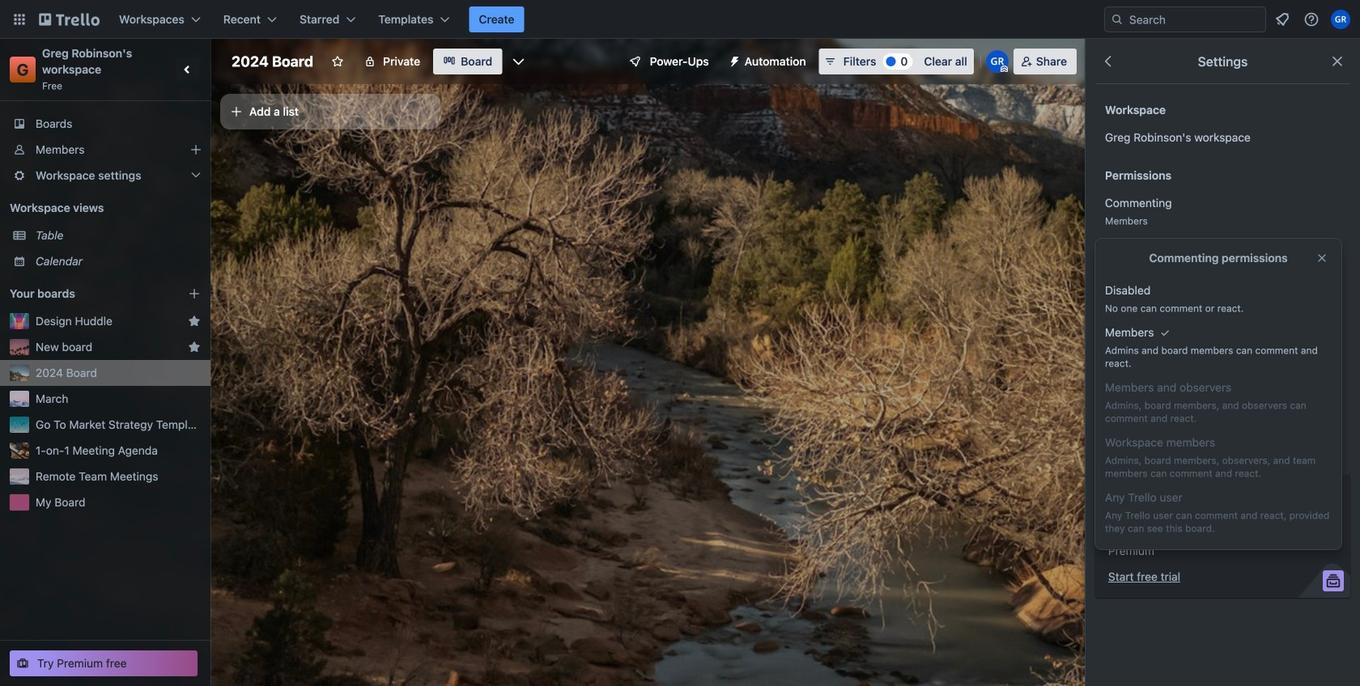 Task type: describe. For each thing, give the bounding box(es) containing it.
Search field
[[1105, 6, 1267, 32]]

star or unstar board image
[[331, 55, 344, 68]]

customize views image
[[511, 53, 527, 70]]

primary element
[[0, 0, 1361, 39]]

back to home image
[[39, 6, 100, 32]]

this member is an admin of this board. image
[[1001, 66, 1008, 73]]

Board name text field
[[224, 49, 322, 75]]

add board image
[[188, 288, 201, 301]]

workspace navigation collapse icon image
[[177, 58, 199, 81]]



Task type: locate. For each thing, give the bounding box(es) containing it.
starred icon image
[[188, 315, 201, 328], [188, 341, 201, 354]]

1 vertical spatial starred icon image
[[188, 341, 201, 354]]

0 notifications image
[[1273, 10, 1293, 29]]

2 starred icon image from the top
[[188, 341, 201, 354]]

0 vertical spatial starred icon image
[[188, 315, 201, 328]]

your boards with 8 items element
[[10, 284, 164, 304]]

greg robinson (gregrobinson96) image
[[1332, 10, 1351, 29]]

sm image
[[722, 49, 745, 71]]

search image
[[1111, 13, 1124, 26]]

open information menu image
[[1304, 11, 1320, 28]]

1 starred icon image from the top
[[188, 315, 201, 328]]

sm image
[[1158, 325, 1174, 341]]

greg robinson (gregrobinson96) image
[[986, 50, 1009, 73]]



Task type: vqa. For each thing, say whether or not it's contained in the screenshot.
R
no



